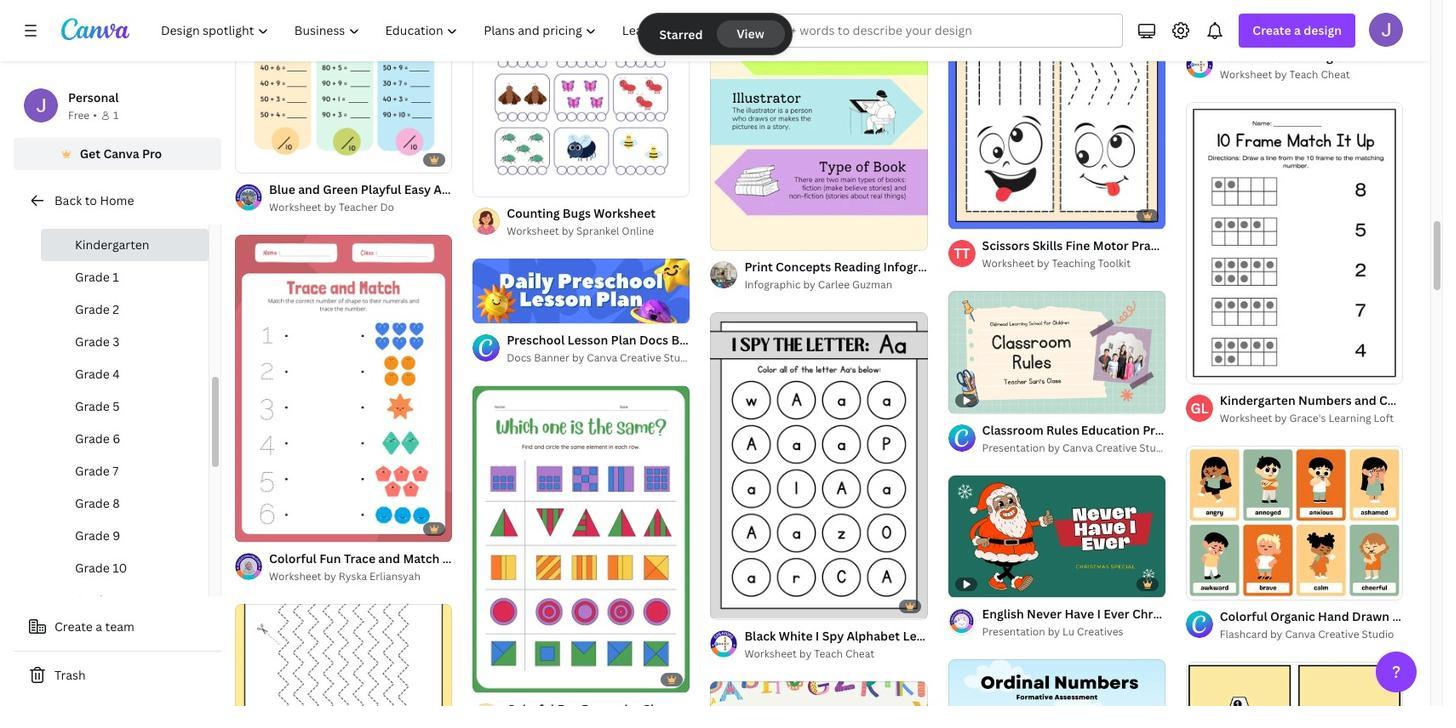 Task type: vqa. For each thing, say whether or not it's contained in the screenshot.
26
yes



Task type: locate. For each thing, give the bounding box(es) containing it.
grade for grade 1
[[75, 269, 110, 285]]

2 grade from the top
[[75, 302, 110, 318]]

of inside 1 of 3 link
[[1205, 580, 1215, 593]]

grade
[[75, 269, 110, 285], [75, 302, 110, 318], [75, 334, 110, 350], [75, 366, 110, 382], [75, 399, 110, 415], [75, 431, 110, 447], [75, 463, 110, 480], [75, 496, 110, 512], [75, 528, 110, 544], [75, 560, 110, 577], [75, 593, 110, 609]]

create down grade 11
[[55, 619, 93, 635]]

carlee
[[818, 277, 850, 292]]

tt link
[[949, 240, 976, 268]]

studio inside colorful organic hand drawn emotions flashcard by canva creative studio
[[1362, 628, 1395, 642]]

grade left 6
[[75, 431, 110, 447]]

1 vertical spatial presentation
[[983, 625, 1046, 640]]

0 vertical spatial 3
[[113, 334, 120, 350]]

get canva pro button
[[14, 138, 221, 170]]

0 horizontal spatial cheat
[[846, 647, 875, 661]]

creatives
[[1078, 625, 1124, 640]]

worksheet by teach cheat link down spy
[[745, 646, 928, 663]]

create inside dropdown button
[[1253, 22, 1292, 38]]

worksheet up the counting
[[487, 182, 549, 198]]

presentation for presentation by canva creative studio
[[983, 441, 1046, 455]]

colorful fun trace and match worksheet image
[[235, 235, 452, 543]]

1 vertical spatial of
[[1205, 580, 1215, 593]]

8
[[113, 496, 120, 512]]

grade left 9
[[75, 528, 110, 544]]

create for create a team
[[55, 619, 93, 635]]

canva
[[103, 146, 139, 162], [587, 351, 618, 366], [1063, 441, 1094, 455], [1286, 628, 1316, 642]]

trash
[[55, 668, 86, 684]]

grade up create a team
[[75, 593, 110, 609]]

2 horizontal spatial of
[[1205, 580, 1215, 593]]

1 vertical spatial white
[[779, 628, 813, 644]]

2 horizontal spatial creative
[[1319, 628, 1360, 642]]

ryska
[[339, 570, 367, 585]]

grade 9 link
[[41, 520, 209, 553]]

grade for grade 3
[[75, 334, 110, 350]]

teaching toolkit image
[[949, 240, 976, 268]]

status
[[639, 14, 792, 55]]

0 vertical spatial cheat
[[1321, 68, 1351, 82]]

colorful for colorful organic hand drawn emotions
[[1220, 609, 1268, 625]]

0 horizontal spatial infographic
[[745, 277, 801, 292]]

grade for grade 8
[[75, 496, 110, 512]]

grade 4 link
[[41, 359, 209, 391]]

2 vertical spatial colorful
[[1220, 609, 1268, 625]]

colorful organic hand drawn emotions flashcard by canva creative studio
[[1220, 609, 1444, 642]]

get
[[80, 146, 101, 162]]

1 presentation from the top
[[983, 441, 1046, 455]]

free
[[68, 108, 90, 123]]

grade inside 'link'
[[75, 496, 110, 512]]

colorful up flashcard
[[1220, 609, 1268, 625]]

1 horizontal spatial of
[[968, 209, 977, 222]]

canva inside button
[[103, 146, 139, 162]]

banner
[[534, 351, 570, 366]]

2 horizontal spatial colorful
[[1220, 609, 1268, 625]]

1 horizontal spatial colorful
[[967, 259, 1015, 275]]

1 vertical spatial teach
[[814, 647, 843, 661]]

counting bugs worksheet worksheet by sprankel online
[[507, 205, 656, 238]]

grade 11
[[75, 593, 125, 609]]

grade left 2
[[75, 302, 110, 318]]

1 horizontal spatial create
[[1253, 22, 1292, 38]]

9 grade from the top
[[75, 528, 110, 544]]

grade 1
[[75, 269, 119, 285]]

teaching
[[1052, 257, 1096, 271]]

black white i spy alphabet letters worksheets image
[[711, 312, 928, 620]]

1 horizontal spatial a
[[1295, 22, 1301, 38]]

of
[[968, 209, 977, 222], [1205, 580, 1215, 593], [730, 599, 739, 612]]

1 horizontal spatial black
[[1220, 49, 1252, 65]]

2 vertical spatial creative
[[1319, 628, 1360, 642]]

starred
[[660, 26, 703, 42]]

colorful right in
[[967, 259, 1015, 275]]

by
[[1275, 68, 1288, 82], [324, 200, 336, 215], [562, 224, 574, 238], [1037, 257, 1050, 271], [804, 277, 816, 292], [572, 351, 585, 366], [1275, 411, 1288, 426], [1048, 441, 1060, 455], [324, 570, 336, 585], [1048, 625, 1060, 640], [1271, 628, 1283, 642], [800, 647, 812, 661]]

grade 2
[[75, 302, 119, 318]]

0 vertical spatial creative
[[620, 351, 661, 366]]

counting bugs worksheet image
[[473, 0, 690, 197]]

white for i
[[779, 628, 813, 644]]

grade 9
[[75, 528, 120, 544]]

2
[[113, 302, 119, 318]]

1 vertical spatial black
[[745, 628, 776, 644]]

0 vertical spatial of
[[968, 209, 977, 222]]

11
[[113, 593, 125, 609]]

3 grade from the top
[[75, 334, 110, 350]]

grade 7 link
[[41, 456, 209, 488]]

learning
[[1329, 411, 1372, 426]]

grade 3
[[75, 334, 120, 350]]

creative
[[620, 351, 661, 366], [1096, 441, 1137, 455], [1319, 628, 1360, 642]]

worksheet by teach cheat link for skills
[[1220, 67, 1404, 84]]

worksheet down the create a design dropdown button
[[1220, 68, 1273, 82]]

infographic left in
[[884, 259, 950, 275]]

creative inside colorful organic hand drawn emotions flashcard by canva creative studio
[[1319, 628, 1360, 642]]

black for black white tracing skills handwriting 
[[1220, 49, 1252, 65]]

white down the create a design dropdown button
[[1255, 49, 1289, 65]]

1 vertical spatial a
[[96, 619, 102, 635]]

black for black white i spy alphabet letters worksheets
[[745, 628, 776, 644]]

colorful inside colorful organic hand drawn emotions flashcard by canva creative studio
[[1220, 609, 1268, 625]]

10 grade from the top
[[75, 560, 110, 577]]

white for tracing
[[1255, 49, 1289, 65]]

in
[[953, 259, 964, 275]]

worksheet by teach cheat link
[[1220, 67, 1404, 84], [745, 646, 928, 663]]

cheat down alphabet
[[846, 647, 875, 661]]

create for create a design
[[1253, 22, 1292, 38]]

preschool lesson plan docs banner in blue yellow orange 3d style image
[[473, 259, 690, 324]]

0 horizontal spatial black
[[745, 628, 776, 644]]

1 vertical spatial creative
[[1096, 441, 1137, 455]]

white inside black white tracing skills handwriting  worksheet by teach cheat
[[1255, 49, 1289, 65]]

grace's learning loft image
[[1186, 395, 1214, 422]]

white left i
[[779, 628, 813, 644]]

0 vertical spatial worksheet by teach cheat link
[[1220, 67, 1404, 84]]

0 vertical spatial and
[[298, 182, 320, 198]]

0 horizontal spatial of
[[730, 599, 739, 612]]

2 vertical spatial studio
[[1362, 628, 1395, 642]]

grade for grade 7
[[75, 463, 110, 480]]

worksheet down the counting
[[507, 224, 559, 238]]

3 up flashcard
[[1217, 580, 1223, 593]]

10
[[113, 560, 127, 577]]

1 horizontal spatial worksheet by teach cheat link
[[1220, 67, 1404, 84]]

alphabet
[[847, 628, 900, 644]]

worksheet up online on the left top
[[594, 205, 656, 221]]

1 vertical spatial colorful
[[269, 551, 317, 568]]

worksheet by teach cheat link down tracing
[[1220, 67, 1404, 84]]

0 horizontal spatial create
[[55, 619, 93, 635]]

letters
[[903, 628, 945, 644]]

print concepts reading infographic in colorful  rainbow style image
[[711, 0, 928, 250]]

by inside black white i spy alphabet letters worksheets worksheet by teach cheat
[[800, 647, 812, 661]]

1 horizontal spatial cheat
[[1321, 68, 1351, 82]]

emotions
[[1393, 609, 1444, 625]]

black down the create a design dropdown button
[[1220, 49, 1252, 65]]

cheat inside black white i spy alphabet letters worksheets worksheet by teach cheat
[[846, 647, 875, 661]]

grade 8
[[75, 496, 120, 512]]

create inside "button"
[[55, 619, 93, 635]]

0 vertical spatial white
[[1255, 49, 1289, 65]]

teacher
[[339, 200, 378, 215]]

2 horizontal spatial studio
[[1362, 628, 1395, 642]]

9
[[113, 528, 120, 544]]

black inside black white i spy alphabet letters worksheets worksheet by teach cheat
[[745, 628, 776, 644]]

black white tracing skills handwriting worksheets image
[[1186, 0, 1404, 40]]

0 vertical spatial 7
[[979, 209, 984, 222]]

1 grade from the top
[[75, 269, 110, 285]]

1 horizontal spatial 7
[[979, 209, 984, 222]]

docs
[[507, 351, 532, 366]]

colorful inside colorful fun trace and match worksheet worksheet by ryska erliansyah
[[269, 551, 317, 568]]

and inside colorful fun trace and match worksheet worksheet by ryska erliansyah
[[378, 551, 400, 568]]

print concepts reading infographic in colorful  rainbow style infographic by carlee guzman
[[745, 259, 1100, 292]]

1 vertical spatial 3
[[1217, 580, 1223, 593]]

guzman
[[853, 277, 893, 292]]

7
[[979, 209, 984, 222], [113, 463, 119, 480]]

colorful for colorful fun trace and match worksheet
[[269, 551, 317, 568]]

loft
[[1374, 411, 1395, 426]]

0 horizontal spatial and
[[298, 182, 320, 198]]

black down the 26
[[745, 628, 776, 644]]

a for team
[[96, 619, 102, 635]]

0 vertical spatial colorful
[[967, 259, 1015, 275]]

0 horizontal spatial teach
[[814, 647, 843, 661]]

0 vertical spatial a
[[1295, 22, 1301, 38]]

1 horizontal spatial teach
[[1290, 68, 1319, 82]]

0 vertical spatial create
[[1253, 22, 1292, 38]]

1 of 26 link
[[711, 312, 928, 620]]

gl link
[[1186, 395, 1214, 422]]

grade up grade 2
[[75, 269, 110, 285]]

worksheet down the 26
[[745, 647, 797, 661]]

11 grade from the top
[[75, 593, 110, 609]]

by inside blue and green playful easy addition worksheet worksheet by teacher do
[[324, 200, 336, 215]]

1 of 7 link
[[949, 0, 1166, 229]]

8 grade from the top
[[75, 496, 110, 512]]

grade up grade 8 on the bottom left
[[75, 463, 110, 480]]

of for black white i spy alphabet letters worksheets
[[730, 599, 739, 612]]

and right blue
[[298, 182, 320, 198]]

4 grade from the top
[[75, 366, 110, 382]]

and
[[298, 182, 320, 198], [378, 551, 400, 568]]

by inside print concepts reading infographic in colorful  rainbow style infographic by carlee guzman
[[804, 277, 816, 292]]

create up tracing
[[1253, 22, 1292, 38]]

3 up 4
[[113, 334, 120, 350]]

1 vertical spatial create
[[55, 619, 93, 635]]

of inside 1 of 7 link
[[968, 209, 977, 222]]

sprankel
[[577, 224, 620, 238]]

0 vertical spatial infographic
[[884, 259, 950, 275]]

a inside "button"
[[96, 619, 102, 635]]

infographic by carlee guzman link
[[745, 276, 928, 294]]

1 vertical spatial and
[[378, 551, 400, 568]]

jacob simon image
[[1370, 13, 1404, 47]]

worksheet by teach cheat link for spy
[[745, 646, 928, 663]]

docs banner by canva creative studio
[[507, 351, 696, 366]]

get canva pro
[[80, 146, 162, 162]]

worksheet by sprankel online link
[[507, 223, 656, 240]]

5 grade from the top
[[75, 399, 110, 415]]

0 vertical spatial presentation
[[983, 441, 1046, 455]]

colorful left fun at the bottom left of page
[[269, 551, 317, 568]]

black inside black white tracing skills handwriting  worksheet by teach cheat
[[1220, 49, 1252, 65]]

2 presentation from the top
[[983, 625, 1046, 640]]

of inside 1 of 26 link
[[730, 599, 739, 612]]

7 grade from the top
[[75, 463, 110, 480]]

canva inside colorful organic hand drawn emotions flashcard by canva creative studio
[[1286, 628, 1316, 642]]

teach down spy
[[814, 647, 843, 661]]

1 vertical spatial worksheet by teach cheat link
[[745, 646, 928, 663]]

grade left the 8
[[75, 496, 110, 512]]

0 horizontal spatial creative
[[620, 351, 661, 366]]

0 vertical spatial black
[[1220, 49, 1252, 65]]

grade 4
[[75, 366, 120, 382]]

grade 8 link
[[41, 488, 209, 520]]

1 horizontal spatial white
[[1255, 49, 1289, 65]]

0 horizontal spatial 7
[[113, 463, 119, 480]]

and up erliansyah
[[378, 551, 400, 568]]

0 vertical spatial teach
[[1290, 68, 1319, 82]]

6 grade from the top
[[75, 431, 110, 447]]

teach down tracing
[[1290, 68, 1319, 82]]

grade left 10
[[75, 560, 110, 577]]

infographic down 'print'
[[745, 277, 801, 292]]

drawn
[[1353, 609, 1390, 625]]

2 vertical spatial of
[[730, 599, 739, 612]]

white inside black white i spy alphabet letters worksheets worksheet by teach cheat
[[779, 628, 813, 644]]

worksheet by grace's learning loft link
[[1220, 410, 1404, 427]]

1 horizontal spatial studio
[[1140, 441, 1172, 455]]

grade left 4
[[75, 366, 110, 382]]

0 horizontal spatial a
[[96, 619, 102, 635]]

tracing
[[1291, 49, 1334, 65]]

grade down grade 2
[[75, 334, 110, 350]]

0 vertical spatial studio
[[664, 351, 696, 366]]

1 vertical spatial cheat
[[846, 647, 875, 661]]

1 vertical spatial 7
[[113, 463, 119, 480]]

None search field
[[725, 14, 1124, 48]]

1 horizontal spatial infographic
[[884, 259, 950, 275]]

grade for grade 2
[[75, 302, 110, 318]]

a left the design
[[1295, 22, 1301, 38]]

create a design
[[1253, 22, 1342, 38]]

a left team at the left bottom of the page
[[96, 619, 102, 635]]

cheat inside black white tracing skills handwriting  worksheet by teach cheat
[[1321, 68, 1351, 82]]

addition
[[434, 182, 484, 198]]

0 horizontal spatial white
[[779, 628, 813, 644]]

colorful organic hand drawn emotions link
[[1220, 608, 1444, 627]]

pre-
[[75, 204, 99, 221]]

grade 10
[[75, 560, 127, 577]]

cheat down black white tracing skills handwriting link at the top
[[1321, 68, 1351, 82]]

0 horizontal spatial colorful
[[269, 551, 317, 568]]

1 vertical spatial studio
[[1140, 441, 1172, 455]]

0 horizontal spatial worksheet by teach cheat link
[[745, 646, 928, 663]]

personal
[[68, 89, 119, 106]]

1 for 1 of 3
[[1198, 580, 1203, 593]]

1 vertical spatial infographic
[[745, 277, 801, 292]]

by inside counting bugs worksheet worksheet by sprankel online
[[562, 224, 574, 238]]

studio
[[664, 351, 696, 366], [1140, 441, 1172, 455], [1362, 628, 1395, 642]]

presentation
[[983, 441, 1046, 455], [983, 625, 1046, 640]]

1 horizontal spatial and
[[378, 551, 400, 568]]

presentation by lu creatives
[[983, 625, 1124, 640]]

back to home link
[[14, 184, 221, 218]]

print
[[745, 259, 773, 275]]

0 horizontal spatial 3
[[113, 334, 120, 350]]

a inside dropdown button
[[1295, 22, 1301, 38]]

grade left the 5
[[75, 399, 110, 415]]



Task type: describe. For each thing, give the bounding box(es) containing it.
colorful inside print concepts reading infographic in colorful  rainbow style infographic by carlee guzman
[[967, 259, 1015, 275]]

docs banner by canva creative studio link
[[507, 350, 696, 367]]

toolkit
[[1098, 257, 1131, 271]]

scissors skills fine motor practice activity worksheets in blue and cream fun creative monster style image
[[949, 0, 1166, 229]]

black white tracing skills handwriting link
[[1220, 48, 1444, 67]]

pre-school
[[75, 204, 137, 221]]

presentation by lu creatives link
[[983, 625, 1166, 642]]

reading
[[834, 259, 881, 275]]

presentation for presentation by lu creatives
[[983, 625, 1046, 640]]

grade 6 link
[[41, 423, 209, 456]]

1 horizontal spatial 3
[[1217, 580, 1223, 593]]

grace's learning loft element
[[1186, 395, 1214, 422]]

worksheet down blue
[[269, 200, 322, 215]]

grade for grade 11
[[75, 593, 110, 609]]

green
[[323, 182, 358, 198]]

worksheet by grace's learning loft
[[1220, 411, 1395, 426]]

playful
[[361, 182, 401, 198]]

blue and green playful easy addition worksheet link
[[269, 181, 549, 200]]

teach inside black white i spy alphabet letters worksheets worksheet by teach cheat
[[814, 647, 843, 661]]

status containing view
[[639, 14, 792, 55]]

1 of 3
[[1198, 580, 1223, 593]]

blue
[[269, 182, 295, 198]]

worksheet down fun at the bottom left of page
[[269, 570, 322, 585]]

concepts
[[776, 259, 831, 275]]

worksheet by ryska erliansyah link
[[269, 569, 452, 586]]

create a team button
[[14, 611, 221, 645]]

of for colorful organic hand drawn emotions
[[1205, 580, 1215, 593]]

black white tracing skills handwriting  worksheet by teach cheat
[[1220, 49, 1444, 82]]

grade 6
[[75, 431, 120, 447]]

worksheet right grace's learning loft element
[[1220, 411, 1273, 426]]

1 for 1 of 7
[[960, 209, 965, 222]]

grade 5
[[75, 399, 120, 415]]

and inside blue and green playful easy addition worksheet worksheet by teacher do
[[298, 182, 320, 198]]

top level navigation element
[[150, 14, 684, 48]]

grade 1 link
[[41, 261, 209, 294]]

1 horizontal spatial creative
[[1096, 441, 1137, 455]]

grade 3 link
[[41, 326, 209, 359]]

Search search field
[[759, 14, 1113, 47]]

teaching toolkit element
[[949, 240, 976, 268]]

worksheet right tt "link" on the top
[[983, 257, 1035, 271]]

online
[[622, 224, 654, 238]]

4
[[113, 366, 120, 382]]

worksheets
[[948, 628, 1015, 644]]

grade 11 link
[[41, 585, 209, 618]]

fun
[[320, 551, 341, 568]]

design
[[1304, 22, 1342, 38]]

back to home
[[55, 192, 134, 209]]

grade 5 link
[[41, 391, 209, 423]]

26
[[742, 599, 753, 612]]

black white i spy alphabet letters worksheets link
[[745, 627, 1015, 646]]

teach inside black white tracing skills handwriting  worksheet by teach cheat
[[1290, 68, 1319, 82]]

school
[[99, 204, 137, 221]]

colorful scissor skills fine motor worksheets image
[[235, 605, 452, 707]]

•
[[93, 108, 97, 123]]

colorful fun ordinal numbers assessment presentation image
[[949, 660, 1166, 707]]

kindergarten numbers and counting 10 frames matching game worksheet in grey white simple style image
[[1186, 103, 1404, 384]]

worksheet right match
[[443, 551, 505, 568]]

team
[[105, 619, 134, 635]]

grace's
[[1290, 411, 1327, 426]]

pastel alphabet matching flashcards image
[[1186, 663, 1404, 707]]

grade for grade 10
[[75, 560, 110, 577]]

view button
[[717, 20, 785, 48]]

by inside colorful organic hand drawn emotions flashcard by canva creative studio
[[1271, 628, 1283, 642]]

0 horizontal spatial studio
[[664, 351, 696, 366]]

colorful fun trace and match worksheet worksheet by ryska erliansyah
[[269, 551, 505, 585]]

grade for grade 9
[[75, 528, 110, 544]]

colorful organic hand drawn emotions flashcard image
[[1186, 446, 1404, 600]]

by inside colorful fun trace and match worksheet worksheet by ryska erliansyah
[[324, 570, 336, 585]]

black white i spy alphabet letters worksheets worksheet by teach cheat
[[745, 628, 1015, 661]]

back
[[55, 192, 82, 209]]

i
[[816, 628, 820, 644]]

blue and green playful easy addition worksheet image
[[235, 0, 452, 173]]

presentation by canva creative studio link
[[983, 440, 1172, 457]]

5
[[113, 399, 120, 415]]

a for design
[[1295, 22, 1301, 38]]

colorful fun trace and match worksheet link
[[269, 551, 505, 569]]

worksheet inside black white i spy alphabet letters worksheets worksheet by teach cheat
[[745, 647, 797, 661]]

grade for grade 6
[[75, 431, 110, 447]]

flashcard
[[1220, 628, 1268, 642]]

1 of 26
[[723, 599, 753, 612]]

lu
[[1063, 625, 1075, 640]]

create a team
[[55, 619, 134, 635]]

spy
[[823, 628, 844, 644]]

kindergarten
[[75, 237, 149, 253]]

worksheet by teacher do link
[[269, 200, 452, 217]]

to
[[85, 192, 97, 209]]

colorful fun recognize shapes worksheet in colorful bold style image
[[473, 386, 690, 694]]

worksheet by teaching toolkit
[[983, 257, 1131, 271]]

match
[[403, 551, 440, 568]]

1 for 1 of 26
[[723, 599, 728, 612]]

skills
[[1337, 49, 1367, 65]]

grade for grade 5
[[75, 399, 110, 415]]

1 for 1
[[113, 108, 119, 123]]

grade 7
[[75, 463, 119, 480]]

do
[[380, 200, 394, 215]]

handwriting
[[1370, 49, 1441, 65]]

blue and green playful easy addition worksheet worksheet by teacher do
[[269, 182, 549, 215]]

view
[[737, 26, 765, 42]]

grade for grade 4
[[75, 366, 110, 382]]

trace
[[344, 551, 376, 568]]

create a design button
[[1240, 14, 1356, 48]]

erliansyah
[[370, 570, 421, 585]]

1 of 7
[[960, 209, 984, 222]]

by inside black white tracing skills handwriting  worksheet by teach cheat
[[1275, 68, 1288, 82]]

home
[[100, 192, 134, 209]]

counting bugs worksheet link
[[507, 204, 656, 223]]

worksheet inside black white tracing skills handwriting  worksheet by teach cheat
[[1220, 68, 1273, 82]]

print concepts reading infographic in colorful  rainbow style link
[[745, 258, 1100, 276]]

presentation by canva creative studio
[[983, 441, 1172, 455]]

cream green yellow flat graphic alphabet theme easel activity background image
[[711, 682, 928, 707]]

counting
[[507, 205, 560, 221]]

1 of 3 link
[[1186, 446, 1404, 600]]



